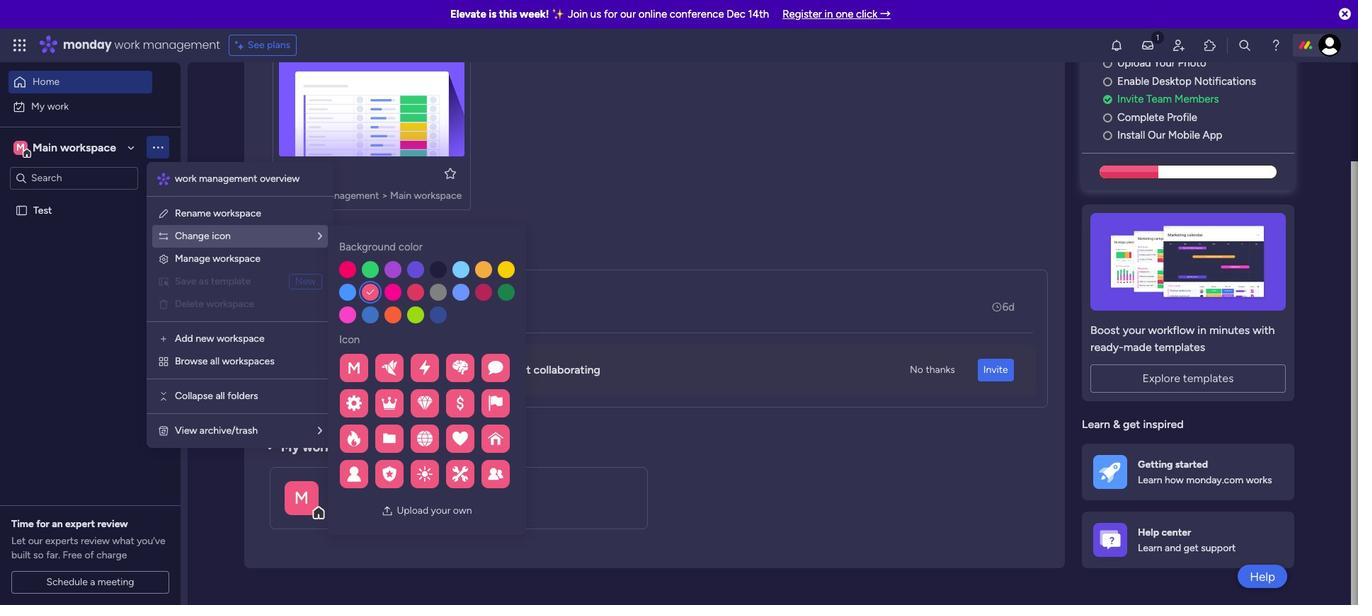 Task type: vqa. For each thing, say whether or not it's contained in the screenshot.
MEANS at the left bottom of page
no



Task type: locate. For each thing, give the bounding box(es) containing it.
1 horizontal spatial in
[[1198, 324, 1207, 337]]

help for help
[[1250, 570, 1276, 584]]

all
[[210, 356, 220, 368], [216, 390, 225, 402]]

workspace
[[60, 141, 116, 154], [414, 190, 462, 202], [213, 208, 261, 220], [213, 253, 261, 265], [206, 298, 254, 310], [217, 333, 265, 345], [359, 482, 421, 498]]

week!
[[520, 8, 549, 21]]

all down 'add new workspace' at the bottom left of the page
[[210, 356, 220, 368]]

templates down workflow
[[1155, 341, 1206, 354]]

register in one click → link
[[783, 8, 891, 21]]

m left main workspace
[[16, 141, 25, 153]]

upload inside button
[[397, 505, 429, 517]]

profile
[[1167, 111, 1198, 124]]

background color
[[339, 241, 423, 254]]

0 horizontal spatial m
[[16, 141, 25, 153]]

change
[[175, 230, 209, 242]]

0 vertical spatial all
[[210, 356, 220, 368]]

1 horizontal spatial upload
[[1118, 57, 1152, 70]]

0 vertical spatial my
[[31, 100, 45, 112]]

work right the monday
[[114, 37, 140, 53]]

invite for team
[[1118, 93, 1144, 106]]

template
[[211, 276, 251, 288]]

learn inside help center learn and get support
[[1138, 543, 1163, 555]]

0 horizontal spatial and
[[486, 363, 504, 377]]

menu item
[[158, 273, 322, 290]]

your for upload
[[431, 505, 451, 517]]

your left own
[[431, 505, 451, 517]]

upload right photo icon
[[397, 505, 429, 517]]

members
[[1175, 93, 1219, 106]]

learn left &
[[1082, 418, 1111, 431]]

upload for upload your own
[[397, 505, 429, 517]]

main for main workspace work management
[[329, 482, 356, 498]]

workspace image down the my workspaces
[[285, 481, 319, 515]]

and inside help center learn and get support
[[1165, 543, 1182, 555]]

test for public board icon
[[33, 204, 52, 216]]

main inside workspace selection element
[[33, 141, 57, 154]]

test for public board image
[[300, 166, 322, 180]]

help
[[1138, 527, 1160, 539], [1250, 570, 1276, 584]]

0 horizontal spatial help
[[1138, 527, 1160, 539]]

workspace for manage workspace
[[213, 253, 261, 265]]

0 horizontal spatial workspaces
[[222, 356, 275, 368]]

and down center
[[1165, 543, 1182, 555]]

work right 'component' image
[[297, 190, 318, 202]]

workspace up template
[[213, 253, 261, 265]]

1 horizontal spatial and
[[1165, 543, 1182, 555]]

workspace down template
[[206, 298, 254, 310]]

home
[[33, 76, 60, 88]]

upload up enable
[[1118, 57, 1152, 70]]

circle o image for enable
[[1104, 76, 1113, 87]]

0 vertical spatial workspace image
[[13, 140, 28, 155]]

time for an expert review let our experts review what you've built so far. free of charge
[[11, 518, 165, 562]]

m inside workspace selection element
[[16, 141, 25, 153]]

0 vertical spatial m
[[16, 141, 25, 153]]

work left photo icon
[[346, 502, 369, 515]]

2 list arrow image from the top
[[318, 426, 322, 436]]

0 vertical spatial upload
[[1118, 57, 1152, 70]]

view archive/trash
[[175, 425, 258, 437]]

test right public board icon
[[33, 204, 52, 216]]

review up of
[[81, 535, 110, 548]]

1 vertical spatial in
[[1198, 324, 1207, 337]]

help for help center learn and get support
[[1138, 527, 1160, 539]]

add to favorites image
[[443, 166, 458, 180]]

main inside main workspace work management
[[329, 482, 356, 498]]

rename workspace image
[[158, 208, 169, 220]]

help center element
[[1082, 512, 1295, 569]]

1 vertical spatial m
[[348, 359, 361, 378]]

and left start
[[486, 363, 504, 377]]

in left the minutes
[[1198, 324, 1207, 337]]

learn
[[1082, 418, 1111, 431], [1138, 475, 1163, 487], [1138, 543, 1163, 555]]

for left an
[[36, 518, 50, 531]]

apps image
[[1203, 38, 1218, 52]]

main down the my workspaces
[[329, 482, 356, 498]]

0 vertical spatial help
[[1138, 527, 1160, 539]]

get down center
[[1184, 543, 1199, 555]]

new
[[295, 276, 316, 288]]

1 horizontal spatial my
[[281, 440, 299, 455]]

1 vertical spatial circle o image
[[1104, 112, 1113, 123]]

test inside list box
[[33, 204, 52, 216]]

this
[[499, 8, 517, 21]]

learn & get inspired
[[1082, 418, 1184, 431]]

6d
[[1003, 301, 1015, 314]]

1 horizontal spatial main
[[329, 482, 356, 498]]

and
[[486, 363, 504, 377], [1165, 543, 1182, 555]]

0 horizontal spatial your
[[400, 363, 423, 377]]

brad klo image
[[1319, 34, 1342, 57]]

2 vertical spatial main
[[329, 482, 356, 498]]

list arrow image
[[318, 232, 322, 242], [318, 426, 322, 436]]

far.
[[46, 550, 60, 562]]

1
[[411, 246, 415, 259]]

for inside time for an expert review let our experts review what you've built so far. free of charge
[[36, 518, 50, 531]]

your left teammates
[[400, 363, 423, 377]]

1 vertical spatial review
[[81, 535, 110, 548]]

circle o image inside install our mobile app link
[[1104, 131, 1113, 141]]

list arrow image for view archive/trash
[[318, 426, 322, 436]]

complete profile
[[1118, 111, 1198, 124]]

0 vertical spatial in
[[825, 8, 833, 21]]

1 horizontal spatial our
[[620, 8, 636, 21]]

learn inside getting started learn how monday.com works
[[1138, 475, 1163, 487]]

help inside button
[[1250, 570, 1276, 584]]

my right close my workspaces icon
[[281, 440, 299, 455]]

invite team members link
[[1104, 92, 1295, 108]]

roy mann
[[331, 292, 379, 305]]

1 vertical spatial our
[[28, 535, 43, 548]]

archive/trash
[[200, 425, 258, 437]]

our left online
[[620, 8, 636, 21]]

0 horizontal spatial my
[[31, 100, 45, 112]]

list arrow image up update
[[318, 232, 322, 242]]

1 vertical spatial get
[[1184, 543, 1199, 555]]

test right public board image
[[300, 166, 322, 180]]

circle o image for complete
[[1104, 112, 1113, 123]]

experts
[[45, 535, 78, 548]]

1 vertical spatial for
[[36, 518, 50, 531]]

inspired
[[1143, 418, 1184, 431]]

2 horizontal spatial your
[[1123, 324, 1146, 337]]

an
[[52, 518, 63, 531]]

click
[[856, 8, 878, 21]]

expert
[[65, 518, 95, 531]]

workspaces up the folders
[[222, 356, 275, 368]]

workflow
[[1149, 324, 1195, 337]]

work inside main workspace work management
[[346, 502, 369, 515]]

0 vertical spatial our
[[620, 8, 636, 21]]

workspace up 'icon'
[[213, 208, 261, 220]]

photo
[[1178, 57, 1207, 70]]

in left one
[[825, 8, 833, 21]]

main right >
[[390, 190, 412, 202]]

learn for help
[[1138, 543, 1163, 555]]

1 vertical spatial templates
[[1183, 372, 1234, 385]]

our up so on the bottom left of page
[[28, 535, 43, 548]]

change icon image
[[158, 231, 169, 242]]

0 horizontal spatial upload
[[397, 505, 429, 517]]

upload for upload your photo
[[1118, 57, 1152, 70]]

1 vertical spatial and
[[1165, 543, 1182, 555]]

templates image image
[[1095, 213, 1282, 311]]

2 vertical spatial circle o image
[[1104, 131, 1113, 141]]

0 horizontal spatial in
[[825, 8, 833, 21]]

2 vertical spatial m
[[295, 488, 309, 508]]

public board image
[[279, 166, 295, 181]]

upload your photo
[[1118, 57, 1207, 70]]

main
[[33, 141, 57, 154], [390, 190, 412, 202], [329, 482, 356, 498]]

1 vertical spatial workspace image
[[285, 481, 319, 515]]

one
[[836, 8, 854, 21]]

learn for getting
[[1138, 475, 1163, 487]]

1 horizontal spatial for
[[604, 8, 618, 21]]

main down my work
[[33, 141, 57, 154]]

save as template
[[175, 276, 251, 288]]

get inside help center learn and get support
[[1184, 543, 1199, 555]]

templates
[[1155, 341, 1206, 354], [1183, 372, 1234, 385]]

1 vertical spatial learn
[[1138, 475, 1163, 487]]

save
[[175, 276, 196, 288]]

close my workspaces image
[[261, 439, 278, 456]]

0 vertical spatial test
[[300, 166, 322, 180]]

delete workspace menu item
[[158, 296, 322, 313]]

1 horizontal spatial help
[[1250, 570, 1276, 584]]

search everything image
[[1238, 38, 1252, 52]]

1 vertical spatial your
[[400, 363, 423, 377]]

Search in workspace field
[[30, 170, 118, 186]]

0 vertical spatial templates
[[1155, 341, 1206, 354]]

inbox image
[[1141, 38, 1155, 52]]

2 vertical spatial learn
[[1138, 543, 1163, 555]]

manage workspace
[[175, 253, 261, 265]]

0 vertical spatial your
[[1123, 324, 1146, 337]]

0 vertical spatial list arrow image
[[318, 232, 322, 242]]

0 horizontal spatial test
[[33, 204, 52, 216]]

monday work management
[[63, 37, 220, 53]]

workspace up the search in workspace field
[[60, 141, 116, 154]]

delete
[[175, 298, 204, 310]]

delete workspace
[[175, 298, 254, 310]]

2 vertical spatial your
[[431, 505, 451, 517]]

of
[[85, 550, 94, 562]]

workspaces up main workspace work management
[[302, 440, 372, 455]]

1 vertical spatial all
[[216, 390, 225, 402]]

change icon
[[175, 230, 231, 242]]

add
[[175, 333, 193, 345]]

test list box
[[0, 195, 181, 414]]

all for browse
[[210, 356, 220, 368]]

0 vertical spatial main
[[33, 141, 57, 154]]

menu containing work management overview
[[147, 162, 334, 448]]

1 vertical spatial main
[[390, 190, 412, 202]]

1 vertical spatial upload
[[397, 505, 429, 517]]

test
[[300, 166, 322, 180], [33, 204, 52, 216]]

m
[[16, 141, 25, 153], [348, 359, 361, 378], [295, 488, 309, 508]]

1 list arrow image from the top
[[318, 232, 322, 242]]

menu
[[147, 162, 334, 448]]

my down home
[[31, 100, 45, 112]]

circle o image down check circle image at top
[[1104, 112, 1113, 123]]

circle o image inside complete profile link
[[1104, 112, 1113, 123]]

1 horizontal spatial your
[[431, 505, 451, 517]]

your inside button
[[431, 505, 451, 517]]

1 vertical spatial help
[[1250, 570, 1276, 584]]

review up what at left bottom
[[97, 518, 128, 531]]

see
[[248, 39, 265, 51]]

0 vertical spatial circle o image
[[1104, 76, 1113, 87]]

team
[[1147, 93, 1172, 106]]

learn down center
[[1138, 543, 1163, 555]]

1 vertical spatial my
[[281, 440, 299, 455]]

main workspace work management
[[329, 482, 434, 515]]

m down icon
[[348, 359, 361, 378]]

review
[[97, 518, 128, 531], [81, 535, 110, 548]]

in
[[825, 8, 833, 21], [1198, 324, 1207, 337]]

main workspace
[[33, 141, 116, 154]]

circle o image inside enable desktop notifications 'link'
[[1104, 76, 1113, 87]]

workspace inside workspace selection element
[[60, 141, 116, 154]]

list arrow image up the my workspaces
[[318, 426, 322, 436]]

work down home
[[47, 100, 69, 112]]

workspace image
[[13, 140, 28, 155], [285, 481, 319, 515]]

help inside help center learn and get support
[[1138, 527, 1160, 539]]

templates inside button
[[1183, 372, 1234, 385]]

monday
[[63, 37, 112, 53]]

my inside button
[[31, 100, 45, 112]]

0 horizontal spatial for
[[36, 518, 50, 531]]

2 horizontal spatial invite
[[1118, 93, 1144, 106]]

templates inside the 'boost your workflow in minutes with ready-made templates'
[[1155, 341, 1206, 354]]

upload your photo link
[[1104, 55, 1295, 71]]

workspace inside main workspace work management
[[359, 482, 421, 498]]

for right us
[[604, 8, 618, 21]]

manage workspace image
[[158, 254, 169, 265]]

0 horizontal spatial invite
[[368, 363, 397, 377]]

2 circle o image from the top
[[1104, 112, 1113, 123]]

enable desktop notifications
[[1118, 75, 1256, 88]]

0 horizontal spatial main
[[33, 141, 57, 154]]

as
[[199, 276, 209, 288]]

workspace inside delete workspace "menu item"
[[206, 298, 254, 310]]

option
[[0, 198, 181, 200]]

1 vertical spatial list arrow image
[[318, 426, 322, 436]]

all left the folders
[[216, 390, 225, 402]]

update
[[281, 245, 324, 261]]

check circle image
[[1104, 94, 1113, 105]]

service icon image
[[158, 276, 169, 288]]

thanks
[[926, 364, 955, 376]]

workspaces
[[222, 356, 275, 368], [302, 440, 372, 455]]

your for boost
[[1123, 324, 1146, 337]]

menu item containing save as template
[[158, 273, 322, 290]]

0 horizontal spatial workspace image
[[13, 140, 28, 155]]

schedule
[[46, 577, 88, 589]]

circle o image
[[1104, 58, 1113, 69]]

circle o image left install
[[1104, 131, 1113, 141]]

your up made
[[1123, 324, 1146, 337]]

started
[[1176, 459, 1208, 471]]

for
[[604, 8, 618, 21], [36, 518, 50, 531]]

1 horizontal spatial test
[[300, 166, 322, 180]]

0 horizontal spatial our
[[28, 535, 43, 548]]

let
[[11, 535, 26, 548]]

m down the my workspaces
[[295, 488, 309, 508]]

1 horizontal spatial invite
[[984, 364, 1008, 376]]

workspace up photo icon
[[359, 482, 421, 498]]

templates right explore
[[1183, 372, 1234, 385]]

2 horizontal spatial m
[[348, 359, 361, 378]]

workspace image left main workspace
[[13, 140, 28, 155]]

circle o image
[[1104, 76, 1113, 87], [1104, 112, 1113, 123], [1104, 131, 1113, 141]]

your inside the 'boost your workflow in minutes with ready-made templates'
[[1123, 324, 1146, 337]]

collapse
[[175, 390, 213, 402]]

0 vertical spatial and
[[486, 363, 504, 377]]

home button
[[8, 71, 152, 93]]

1 horizontal spatial workspace image
[[285, 481, 319, 515]]

and for start
[[486, 363, 504, 377]]

0 horizontal spatial get
[[1123, 418, 1141, 431]]

✨
[[552, 8, 565, 21]]

1 horizontal spatial workspaces
[[302, 440, 372, 455]]

circle o image up check circle image at top
[[1104, 76, 1113, 87]]

start
[[507, 363, 531, 377]]

3 circle o image from the top
[[1104, 131, 1113, 141]]

workspace selection element
[[13, 139, 118, 158]]

1 horizontal spatial get
[[1184, 543, 1199, 555]]

work inside button
[[47, 100, 69, 112]]

my work
[[31, 100, 69, 112]]

collapse all folders image
[[158, 391, 169, 402]]

1 circle o image from the top
[[1104, 76, 1113, 87]]

learn down getting
[[1138, 475, 1163, 487]]

invite your teammates and start collaborating
[[368, 363, 601, 377]]

1 vertical spatial test
[[33, 204, 52, 216]]

your for invite
[[400, 363, 423, 377]]

1 image
[[1152, 29, 1164, 45]]

work up rename
[[175, 173, 197, 185]]

management inside main workspace work management
[[371, 502, 434, 515]]

1 vertical spatial workspaces
[[302, 440, 372, 455]]

getting started learn how monday.com works
[[1138, 459, 1273, 487]]

get right &
[[1123, 418, 1141, 431]]



Task type: describe. For each thing, give the bounding box(es) containing it.
component image
[[279, 188, 292, 201]]

work management > main workspace
[[297, 190, 462, 202]]

plans
[[267, 39, 290, 51]]

schedule a meeting button
[[11, 572, 169, 594]]

a
[[90, 577, 95, 589]]

register in one click →
[[783, 8, 891, 21]]

no
[[910, 364, 924, 376]]

color
[[399, 241, 423, 254]]

center
[[1162, 527, 1192, 539]]

workspace for rename workspace
[[213, 208, 261, 220]]

no thanks button
[[904, 359, 961, 382]]

overview
[[260, 173, 300, 185]]

select product image
[[13, 38, 27, 52]]

so
[[33, 550, 44, 562]]

add new workspace
[[175, 333, 265, 345]]

notifications
[[1195, 75, 1256, 88]]

explore templates button
[[1091, 365, 1286, 393]]

2 horizontal spatial main
[[390, 190, 412, 202]]

close update feed (inbox) image
[[261, 244, 278, 261]]

1 horizontal spatial m
[[295, 488, 309, 508]]

and for get
[[1165, 543, 1182, 555]]

how
[[1165, 475, 1184, 487]]

enable
[[1118, 75, 1150, 88]]

conference
[[670, 8, 724, 21]]

invite members image
[[1172, 38, 1186, 52]]

rename
[[175, 208, 211, 220]]

dec
[[727, 8, 746, 21]]

workspace options image
[[151, 140, 165, 155]]

teammates
[[425, 363, 483, 377]]

menu item inside menu
[[158, 273, 322, 290]]

circle o image for install
[[1104, 131, 1113, 141]]

you've
[[137, 535, 165, 548]]

rename workspace
[[175, 208, 261, 220]]

app
[[1203, 129, 1223, 142]]

elevate is this week! ✨ join us for our online conference dec 14th
[[450, 8, 769, 21]]

all for collapse
[[216, 390, 225, 402]]

management inside menu
[[199, 173, 257, 185]]

manage
[[175, 253, 210, 265]]

browse all workspaces
[[175, 356, 275, 368]]

workspace for main workspace
[[60, 141, 116, 154]]

what
[[112, 535, 134, 548]]

complete profile link
[[1104, 110, 1295, 126]]

in inside the 'boost your workflow in minutes with ready-made templates'
[[1198, 324, 1207, 337]]

works
[[1246, 475, 1273, 487]]

install our mobile app
[[1118, 129, 1223, 142]]

roy
[[331, 292, 350, 305]]

my for my workspaces
[[281, 440, 299, 455]]

0 vertical spatial review
[[97, 518, 128, 531]]

workspace up browse all workspaces
[[217, 333, 265, 345]]

photo icon image
[[382, 506, 393, 517]]

workspace for main workspace work management
[[359, 482, 421, 498]]

invite for your
[[368, 363, 397, 377]]

0 vertical spatial get
[[1123, 418, 1141, 431]]

0 vertical spatial learn
[[1082, 418, 1111, 431]]

my work button
[[8, 95, 152, 118]]

new
[[196, 333, 214, 345]]

my for my work
[[31, 100, 45, 112]]

free
[[63, 550, 82, 562]]

charge
[[96, 550, 127, 562]]

boost
[[1091, 324, 1120, 337]]

no thanks
[[910, 364, 955, 376]]

invite button
[[978, 359, 1014, 382]]

explore
[[1143, 372, 1181, 385]]

icon
[[339, 333, 360, 346]]

add new workspace image
[[158, 334, 169, 345]]

folders
[[227, 390, 258, 402]]

help image
[[1269, 38, 1283, 52]]

browse all workspaces image
[[158, 356, 169, 368]]

view archive/trash image
[[158, 426, 169, 437]]

browse
[[175, 356, 208, 368]]

workspace for delete workspace
[[206, 298, 254, 310]]

is
[[489, 8, 497, 21]]

made
[[1124, 341, 1152, 354]]

my workspaces
[[281, 440, 372, 455]]

view
[[175, 425, 197, 437]]

schedule a meeting
[[46, 577, 134, 589]]

elevate
[[450, 8, 486, 21]]

own
[[453, 505, 472, 517]]

see plans
[[248, 39, 290, 51]]

register
[[783, 8, 822, 21]]

>
[[382, 190, 388, 202]]

invite inside button
[[984, 364, 1008, 376]]

delete workspace image
[[158, 299, 169, 310]]

install
[[1118, 129, 1146, 142]]

work management overview
[[175, 173, 300, 185]]

enable desktop notifications link
[[1104, 74, 1295, 89]]

support
[[1201, 543, 1236, 555]]

ready-
[[1091, 341, 1124, 354]]

boost your workflow in minutes with ready-made templates
[[1091, 324, 1275, 354]]

install our mobile app link
[[1104, 128, 1295, 144]]

monday.com
[[1187, 475, 1244, 487]]

mobile
[[1169, 129, 1200, 142]]

workspace image inside workspace selection element
[[13, 140, 28, 155]]

roy mann image
[[295, 293, 323, 322]]

update feed (inbox)
[[281, 245, 399, 261]]

workspace down add to favorites icon
[[414, 190, 462, 202]]

getting started element
[[1082, 444, 1295, 501]]

public board image
[[15, 204, 28, 217]]

notifications image
[[1110, 38, 1124, 52]]

feed
[[327, 245, 354, 261]]

work inside menu
[[175, 173, 197, 185]]

14th
[[748, 8, 769, 21]]

see plans button
[[229, 35, 297, 56]]

getting
[[1138, 459, 1173, 471]]

0 vertical spatial for
[[604, 8, 618, 21]]

minutes
[[1210, 324, 1250, 337]]

main for main workspace
[[33, 141, 57, 154]]

meeting
[[98, 577, 134, 589]]

list arrow image for change icon
[[318, 232, 322, 242]]

collaborating
[[534, 363, 601, 377]]

our inside time for an expert review let our experts review what you've built so far. free of charge
[[28, 535, 43, 548]]

icon
[[212, 230, 231, 242]]

0 vertical spatial workspaces
[[222, 356, 275, 368]]

time
[[11, 518, 34, 531]]



